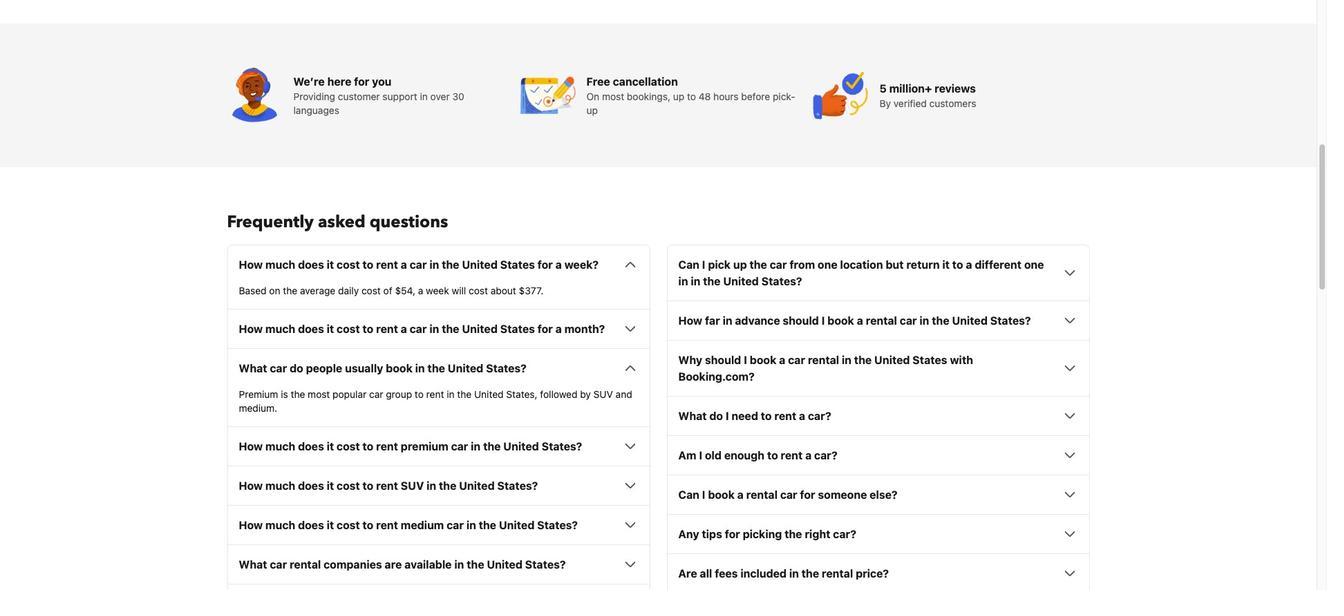Task type: describe. For each thing, give the bounding box(es) containing it.
the right available
[[467, 559, 484, 571]]

questions
[[370, 211, 448, 234]]

need
[[732, 410, 758, 423]]

about
[[491, 285, 516, 297]]

can for can i pick up the car from one location but return it to a different one in in the united states?
[[679, 259, 700, 271]]

price?
[[856, 568, 889, 580]]

the up how much does it cost to rent suv in the united states? dropdown button
[[483, 441, 501, 453]]

a down why should i book a car rental in the united states with booking.com?
[[799, 410, 805, 423]]

in inside why should i book a car rental in the united states with booking.com?
[[842, 354, 852, 367]]

by
[[880, 98, 891, 109]]

month?
[[565, 323, 605, 335]]

book inside why should i book a car rental in the united states with booking.com?
[[750, 354, 777, 367]]

million+
[[889, 82, 932, 95]]

does for how much does it cost to rent medium car in the united states?
[[298, 519, 324, 532]]

a inside why should i book a car rental in the united states with booking.com?
[[779, 354, 786, 367]]

what for what do i need to rent a car?
[[679, 410, 707, 423]]

united inside premium is the most popular car group to rent in the united states, followed by suv and medium.
[[474, 389, 504, 400]]

the inside "dropdown button"
[[932, 315, 950, 327]]

far
[[705, 315, 720, 327]]

what car rental companies are available in the united states? button
[[239, 557, 638, 573]]

the inside why should i book a car rental in the united states with booking.com?
[[854, 354, 872, 367]]

most for is
[[308, 389, 330, 400]]

any tips for picking the right car?
[[679, 528, 856, 541]]

the up how much does it cost to rent medium car in the united states? dropdown button
[[439, 480, 457, 492]]

30
[[452, 91, 464, 103]]

a down enough
[[737, 489, 744, 501]]

average
[[300, 285, 335, 297]]

the down pick
[[703, 275, 721, 288]]

for left month?
[[538, 323, 553, 335]]

free
[[587, 76, 610, 88]]

states inside why should i book a car rental in the united states with booking.com?
[[913, 354, 947, 367]]

of
[[383, 285, 392, 297]]

cost for how much does it cost to rent a car in the united states for a month?
[[337, 323, 360, 335]]

picking
[[743, 528, 782, 541]]

from
[[790, 259, 815, 271]]

it for how much does it cost to rent a car in the united states for a month?
[[327, 323, 334, 335]]

booking.com?
[[679, 371, 755, 383]]

followed
[[540, 389, 578, 400]]

over
[[430, 91, 450, 103]]

to inside how much does it cost to rent medium car in the united states? dropdown button
[[363, 519, 374, 532]]

states for month?
[[500, 323, 535, 335]]

people
[[306, 362, 342, 375]]

how much does it cost to rent premium car in the united states?
[[239, 441, 582, 453]]

am i old enough to rent a car? button
[[679, 447, 1078, 464]]

book inside what car do people usually book in the united states? dropdown button
[[386, 362, 413, 375]]

why should i book a car rental in the united states with booking.com?
[[679, 354, 973, 383]]

based on the average daily cost of $54, a week will cost about $377.
[[239, 285, 544, 297]]

can i book a rental car for someone else?
[[679, 489, 898, 501]]

customers
[[930, 98, 976, 109]]

how much does it cost to rent suv in the united states?
[[239, 480, 538, 492]]

the down the will
[[442, 323, 459, 335]]

5 million+ reviews by verified customers
[[880, 82, 976, 109]]

cost for how much does it cost to rent premium car in the united states?
[[337, 441, 360, 453]]

how much does it cost to rent suv in the united states? button
[[239, 478, 638, 494]]

car inside "dropdown button"
[[900, 315, 917, 327]]

advance
[[735, 315, 780, 327]]

the down right
[[802, 568, 819, 580]]

based
[[239, 285, 267, 297]]

does for how much does it cost to rent a car in the united states for a month?
[[298, 323, 324, 335]]

what for what car rental companies are available in the united states?
[[239, 559, 267, 571]]

popular
[[333, 389, 367, 400]]

how much does it cost to rent a car in the united states for a month? button
[[239, 321, 638, 338]]

united inside "dropdown button"
[[952, 315, 988, 327]]

book inside how far in advance should i book a rental car in the united states? "dropdown button"
[[828, 315, 854, 327]]

customer
[[338, 91, 380, 103]]

old
[[705, 450, 722, 462]]

suv inside premium is the most popular car group to rent in the united states, followed by suv and medium.
[[594, 389, 613, 400]]

i left need
[[726, 410, 729, 423]]

verified
[[894, 98, 927, 109]]

united inside can i pick up the car from one location but return it to a different one in in the united states?
[[723, 275, 759, 288]]

rent up how much does it cost to rent medium car in the united states?
[[376, 480, 398, 492]]

1 horizontal spatial up
[[673, 91, 685, 103]]

to inside the 'what do i need to rent a car?' dropdown button
[[761, 410, 772, 423]]

will
[[452, 285, 466, 297]]

we're
[[293, 76, 325, 88]]

week
[[426, 285, 449, 297]]

frequently
[[227, 211, 314, 234]]

medium
[[401, 519, 444, 532]]

the right on
[[283, 285, 297, 297]]

included
[[741, 568, 787, 580]]

medium.
[[239, 403, 277, 414]]

it inside can i pick up the car from one location but return it to a different one in in the united states?
[[942, 259, 950, 271]]

rental left companies
[[290, 559, 321, 571]]

daily
[[338, 285, 359, 297]]

rental left price?
[[822, 568, 853, 580]]

rent up of
[[376, 259, 398, 271]]

a left the week?
[[556, 259, 562, 271]]

reviews
[[935, 82, 976, 95]]

to inside how much does it cost to rent suv in the united states? dropdown button
[[363, 480, 374, 492]]

car? for am i old enough to rent a car?
[[814, 450, 838, 462]]

support
[[383, 91, 417, 103]]

car inside why should i book a car rental in the united states with booking.com?
[[788, 354, 805, 367]]

rental inside "dropdown button"
[[866, 315, 897, 327]]

we're here for you providing customer support in over 30 languages
[[293, 76, 464, 116]]

how for how much does it cost to rent suv in the united states?
[[239, 480, 263, 492]]

asked
[[318, 211, 366, 234]]

what car rental companies are available in the united states?
[[239, 559, 566, 571]]

a up $54,
[[401, 259, 407, 271]]

what do i need to rent a car? button
[[679, 408, 1078, 425]]

what for what car do people usually book in the united states?
[[239, 362, 267, 375]]

premium
[[401, 441, 448, 453]]

providing
[[293, 91, 335, 103]]

to inside the how much does it cost to rent a car in the united states for a week? dropdown button
[[363, 259, 374, 271]]

how for how much does it cost to rent medium car in the united states?
[[239, 519, 263, 532]]

available
[[405, 559, 452, 571]]

premium is the most popular car group to rent in the united states, followed by suv and medium.
[[239, 389, 632, 414]]

and
[[616, 389, 632, 400]]

a down $54,
[[401, 323, 407, 335]]

someone
[[818, 489, 867, 501]]

i up "tips"
[[702, 489, 705, 501]]

1 vertical spatial up
[[587, 105, 598, 116]]

why should i book a car rental in the united states with booking.com? button
[[679, 352, 1078, 385]]

rental inside why should i book a car rental in the united states with booking.com?
[[808, 354, 839, 367]]

on
[[269, 285, 280, 297]]

how far in advance should i book a rental car in the united states? button
[[679, 313, 1078, 329]]

a left month?
[[556, 323, 562, 335]]

$54,
[[395, 285, 416, 297]]

does for how much does it cost to rent a car in the united states for a week?
[[298, 259, 324, 271]]

different
[[975, 259, 1022, 271]]

5 million+ reviews image
[[813, 68, 869, 123]]

i left old
[[699, 450, 702, 462]]

how much does it cost to rent a car in the united states for a week? button
[[239, 257, 638, 273]]

is
[[281, 389, 288, 400]]

bookings,
[[627, 91, 671, 103]]

does for how much does it cost to rent suv in the united states?
[[298, 480, 324, 492]]

for inside dropdown button
[[725, 528, 740, 541]]

how much does it cost to rent premium car in the united states? button
[[239, 438, 638, 455]]

most for cancellation
[[602, 91, 624, 103]]

suv inside dropdown button
[[401, 480, 424, 492]]

much for how much does it cost to rent a car in the united states for a week?
[[265, 259, 295, 271]]

much for how much does it cost to rent suv in the united states?
[[265, 480, 295, 492]]

the up the will
[[442, 259, 459, 271]]

how for how much does it cost to rent premium car in the united states?
[[239, 441, 263, 453]]

group
[[386, 389, 412, 400]]

the down what car do people usually book in the united states? dropdown button
[[457, 389, 472, 400]]

why
[[679, 354, 702, 367]]

are all fees included in the rental price?
[[679, 568, 889, 580]]

pick
[[708, 259, 731, 271]]

before
[[741, 91, 770, 103]]



Task type: locate. For each thing, give the bounding box(es) containing it.
the up what car rental companies are available in the united states? dropdown button
[[479, 519, 496, 532]]

it
[[327, 259, 334, 271], [942, 259, 950, 271], [327, 323, 334, 335], [327, 441, 334, 453], [327, 480, 334, 492], [327, 519, 334, 532]]

1 vertical spatial what
[[679, 410, 707, 423]]

3 does from the top
[[298, 441, 324, 453]]

states?
[[762, 275, 802, 288], [990, 315, 1031, 327], [486, 362, 527, 375], [542, 441, 582, 453], [497, 480, 538, 492], [537, 519, 578, 532], [525, 559, 566, 571]]

0 vertical spatial do
[[290, 362, 303, 375]]

a left different
[[966, 259, 972, 271]]

states inside how much does it cost to rent a car in the united states for a month? dropdown button
[[500, 323, 535, 335]]

i inside why should i book a car rental in the united states with booking.com?
[[744, 354, 747, 367]]

hours
[[714, 91, 739, 103]]

the right is
[[291, 389, 305, 400]]

how for how much does it cost to rent a car in the united states for a month?
[[239, 323, 263, 335]]

a inside can i pick up the car from one location but return it to a different one in in the united states?
[[966, 259, 972, 271]]

48
[[699, 91, 711, 103]]

rent up can i book a rental car for someone else? at the right bottom of page
[[781, 450, 803, 462]]

pick-
[[773, 91, 795, 103]]

book down "advance"
[[750, 354, 777, 367]]

how much does it cost to rent medium car in the united states? button
[[239, 517, 638, 534]]

for left someone
[[800, 489, 815, 501]]

most inside free cancellation on most bookings, up to 48 hours before pick- up
[[602, 91, 624, 103]]

2 vertical spatial up
[[733, 259, 747, 271]]

up
[[673, 91, 685, 103], [587, 105, 598, 116], [733, 259, 747, 271]]

here
[[327, 76, 351, 88]]

i left pick
[[702, 259, 705, 271]]

how for how much does it cost to rent a car in the united states for a week?
[[239, 259, 263, 271]]

cost for how much does it cost to rent medium car in the united states?
[[337, 519, 360, 532]]

can for can i book a rental car for someone else?
[[679, 489, 700, 501]]

0 vertical spatial most
[[602, 91, 624, 103]]

for up $377.
[[538, 259, 553, 271]]

cost
[[337, 259, 360, 271], [362, 285, 381, 297], [469, 285, 488, 297], [337, 323, 360, 335], [337, 441, 360, 453], [337, 480, 360, 492], [337, 519, 360, 532]]

rental down can i pick up the car from one location but return it to a different one in in the united states? dropdown button
[[866, 315, 897, 327]]

premium
[[239, 389, 278, 400]]

rent down of
[[376, 323, 398, 335]]

cancellation
[[613, 76, 678, 88]]

i inside can i pick up the car from one location but return it to a different one in in the united states?
[[702, 259, 705, 271]]

car inside can i pick up the car from one location but return it to a different one in in the united states?
[[770, 259, 787, 271]]

0 horizontal spatial up
[[587, 105, 598, 116]]

return
[[906, 259, 940, 271]]

book up group
[[386, 362, 413, 375]]

one right different
[[1024, 259, 1044, 271]]

do left need
[[710, 410, 723, 423]]

1 vertical spatial most
[[308, 389, 330, 400]]

car? inside the any tips for picking the right car? dropdown button
[[833, 528, 856, 541]]

rent right need
[[775, 410, 796, 423]]

how much does it cost to rent a car in the united states for a month?
[[239, 323, 605, 335]]

much for how much does it cost to rent premium car in the united states?
[[265, 441, 295, 453]]

rent down what car do people usually book in the united states? dropdown button
[[426, 389, 444, 400]]

to inside how much does it cost to rent a car in the united states for a month? dropdown button
[[363, 323, 374, 335]]

right
[[805, 528, 831, 541]]

we're here for you image
[[227, 68, 282, 123]]

a down can i pick up the car from one location but return it to a different one in in the united states?
[[857, 315, 863, 327]]

in inside premium is the most popular car group to rent in the united states, followed by suv and medium.
[[447, 389, 455, 400]]

rental down how far in advance should i book a rental car in the united states?
[[808, 354, 839, 367]]

1 vertical spatial suv
[[401, 480, 424, 492]]

2 can from the top
[[679, 489, 700, 501]]

1 vertical spatial do
[[710, 410, 723, 423]]

the left right
[[785, 528, 802, 541]]

you
[[372, 76, 392, 88]]

car? down why should i book a car rental in the united states with booking.com?
[[808, 410, 831, 423]]

the down return
[[932, 315, 950, 327]]

up right pick
[[733, 259, 747, 271]]

a right $54,
[[418, 285, 423, 297]]

1 horizontal spatial do
[[710, 410, 723, 423]]

can up any
[[679, 489, 700, 501]]

it inside how much does it cost to rent medium car in the united states? dropdown button
[[327, 519, 334, 532]]

1 does from the top
[[298, 259, 324, 271]]

all
[[700, 568, 712, 580]]

cost for how much does it cost to rent a car in the united states for a week?
[[337, 259, 360, 271]]

should right "advance"
[[783, 315, 819, 327]]

most down people
[[308, 389, 330, 400]]

do left people
[[290, 362, 303, 375]]

companies
[[324, 559, 382, 571]]

up inside can i pick up the car from one location but return it to a different one in in the united states?
[[733, 259, 747, 271]]

up left 48
[[673, 91, 685, 103]]

to right return
[[952, 259, 963, 271]]

states,
[[506, 389, 538, 400]]

can i pick up the car from one location but return it to a different one in in the united states? button
[[679, 257, 1078, 290]]

0 vertical spatial up
[[673, 91, 685, 103]]

how inside "dropdown button"
[[679, 315, 703, 327]]

what do i need to rent a car?
[[679, 410, 831, 423]]

to inside premium is the most popular car group to rent in the united states, followed by suv and medium.
[[415, 389, 424, 400]]

a up can i book a rental car for someone else? at the right bottom of page
[[805, 450, 812, 462]]

free cancellation image
[[520, 68, 576, 123]]

united inside why should i book a car rental in the united states with booking.com?
[[874, 354, 910, 367]]

should inside why should i book a car rental in the united states with booking.com?
[[705, 354, 741, 367]]

a down "advance"
[[779, 354, 786, 367]]

rent inside premium is the most popular car group to rent in the united states, followed by suv and medium.
[[426, 389, 444, 400]]

to inside how much does it cost to rent premium car in the united states? dropdown button
[[363, 441, 374, 453]]

$377.
[[519, 285, 544, 297]]

can
[[679, 259, 700, 271], [679, 489, 700, 501]]

3 much from the top
[[265, 441, 295, 453]]

should
[[783, 315, 819, 327], [705, 354, 741, 367]]

am
[[679, 450, 696, 462]]

2 one from the left
[[1024, 259, 1044, 271]]

1 horizontal spatial should
[[783, 315, 819, 327]]

to up how much does it cost to rent suv in the united states? in the bottom left of the page
[[363, 441, 374, 453]]

1 horizontal spatial most
[[602, 91, 624, 103]]

fees
[[715, 568, 738, 580]]

0 vertical spatial should
[[783, 315, 819, 327]]

else?
[[870, 489, 898, 501]]

car? for what do i need to rent a car?
[[808, 410, 831, 423]]

book inside can i book a rental car for someone else? dropdown button
[[708, 489, 735, 501]]

5 much from the top
[[265, 519, 295, 532]]

0 vertical spatial states
[[500, 259, 535, 271]]

states inside the how much does it cost to rent a car in the united states for a week? dropdown button
[[500, 259, 535, 271]]

most right on
[[602, 91, 624, 103]]

can left pick
[[679, 259, 700, 271]]

are
[[385, 559, 402, 571]]

the inside dropdown button
[[785, 528, 802, 541]]

0 horizontal spatial should
[[705, 354, 741, 367]]

car?
[[808, 410, 831, 423], [814, 450, 838, 462], [833, 528, 856, 541]]

the right pick
[[750, 259, 767, 271]]

the down how far in advance should i book a rental car in the united states?
[[854, 354, 872, 367]]

any
[[679, 528, 699, 541]]

i up why should i book a car rental in the united states with booking.com?
[[822, 315, 825, 327]]

how much does it cost to rent medium car in the united states?
[[239, 519, 578, 532]]

how for how far in advance should i book a rental car in the united states?
[[679, 315, 703, 327]]

it inside the how much does it cost to rent a car in the united states for a week? dropdown button
[[327, 259, 334, 271]]

1 vertical spatial states
[[500, 323, 535, 335]]

car? up someone
[[814, 450, 838, 462]]

i inside "dropdown button"
[[822, 315, 825, 327]]

book up why should i book a car rental in the united states with booking.com?
[[828, 315, 854, 327]]

states for week?
[[500, 259, 535, 271]]

cost for how much does it cost to rent suv in the united states?
[[337, 480, 360, 492]]

it inside how much does it cost to rent a car in the united states for a month? dropdown button
[[327, 323, 334, 335]]

for up customer
[[354, 76, 369, 88]]

frequently asked questions
[[227, 211, 448, 234]]

states up $377.
[[500, 259, 535, 271]]

to left 48
[[687, 91, 696, 103]]

to right need
[[761, 410, 772, 423]]

suv right by
[[594, 389, 613, 400]]

car inside premium is the most popular car group to rent in the united states, followed by suv and medium.
[[369, 389, 383, 400]]

to up companies
[[363, 519, 374, 532]]

2 does from the top
[[298, 323, 324, 335]]

week?
[[565, 259, 599, 271]]

rent left premium
[[376, 441, 398, 453]]

one right from
[[818, 259, 838, 271]]

1 much from the top
[[265, 259, 295, 271]]

0 horizontal spatial most
[[308, 389, 330, 400]]

0 horizontal spatial do
[[290, 362, 303, 375]]

location
[[840, 259, 883, 271]]

rental up picking
[[746, 489, 778, 501]]

should up booking.com?
[[705, 354, 741, 367]]

to right group
[[415, 389, 424, 400]]

1 vertical spatial can
[[679, 489, 700, 501]]

much for how much does it cost to rent medium car in the united states?
[[265, 519, 295, 532]]

usually
[[345, 362, 383, 375]]

up down on
[[587, 105, 598, 116]]

are
[[679, 568, 697, 580]]

much for how much does it cost to rent a car in the united states for a month?
[[265, 323, 295, 335]]

1 can from the top
[[679, 259, 700, 271]]

1 horizontal spatial suv
[[594, 389, 613, 400]]

it inside how much does it cost to rent premium car in the united states? dropdown button
[[327, 441, 334, 453]]

a inside "dropdown button"
[[857, 315, 863, 327]]

1 vertical spatial car?
[[814, 450, 838, 462]]

car? inside the 'what do i need to rent a car?' dropdown button
[[808, 410, 831, 423]]

states? inside "dropdown button"
[[990, 315, 1031, 327]]

how
[[239, 259, 263, 271], [679, 315, 703, 327], [239, 323, 263, 335], [239, 441, 263, 453], [239, 480, 263, 492], [239, 519, 263, 532]]

in inside we're here for you providing customer support in over 30 languages
[[420, 91, 428, 103]]

should inside "dropdown button"
[[783, 315, 819, 327]]

it for how much does it cost to rent a car in the united states for a week?
[[327, 259, 334, 271]]

it inside how much does it cost to rent suv in the united states? dropdown button
[[327, 480, 334, 492]]

states
[[500, 259, 535, 271], [500, 323, 535, 335], [913, 354, 947, 367]]

2 vertical spatial what
[[239, 559, 267, 571]]

0 horizontal spatial one
[[818, 259, 838, 271]]

it for how much does it cost to rent medium car in the united states?
[[327, 519, 334, 532]]

book down old
[[708, 489, 735, 501]]

by
[[580, 389, 591, 400]]

5 does from the top
[[298, 519, 324, 532]]

to up how much does it cost to rent medium car in the united states?
[[363, 480, 374, 492]]

tips
[[702, 528, 722, 541]]

to
[[687, 91, 696, 103], [363, 259, 374, 271], [952, 259, 963, 271], [363, 323, 374, 335], [415, 389, 424, 400], [761, 410, 772, 423], [363, 441, 374, 453], [767, 450, 778, 462], [363, 480, 374, 492], [363, 519, 374, 532]]

enough
[[724, 450, 765, 462]]

most inside premium is the most popular car group to rent in the united states, followed by suv and medium.
[[308, 389, 330, 400]]

to inside am i old enough to rent a car? dropdown button
[[767, 450, 778, 462]]

5
[[880, 82, 887, 95]]

to inside can i pick up the car from one location but return it to a different one in in the united states?
[[952, 259, 963, 271]]

rent left medium
[[376, 519, 398, 532]]

4 does from the top
[[298, 480, 324, 492]]

1 vertical spatial should
[[705, 354, 741, 367]]

car? inside am i old enough to rent a car? dropdown button
[[814, 450, 838, 462]]

free cancellation on most bookings, up to 48 hours before pick- up
[[587, 76, 795, 116]]

for right "tips"
[[725, 528, 740, 541]]

but
[[886, 259, 904, 271]]

it for how much does it cost to rent premium car in the united states?
[[327, 441, 334, 453]]

0 vertical spatial what
[[239, 362, 267, 375]]

1 horizontal spatial one
[[1024, 259, 1044, 271]]

in
[[420, 91, 428, 103], [430, 259, 439, 271], [679, 275, 688, 288], [691, 275, 701, 288], [723, 315, 732, 327], [920, 315, 929, 327], [430, 323, 439, 335], [842, 354, 852, 367], [415, 362, 425, 375], [447, 389, 455, 400], [471, 441, 481, 453], [427, 480, 436, 492], [467, 519, 476, 532], [454, 559, 464, 571], [789, 568, 799, 580]]

to up based on the average daily cost of $54, a week will cost about $377.
[[363, 259, 374, 271]]

can i book a rental car for someone else? button
[[679, 487, 1078, 503]]

a
[[401, 259, 407, 271], [556, 259, 562, 271], [966, 259, 972, 271], [418, 285, 423, 297], [857, 315, 863, 327], [401, 323, 407, 335], [556, 323, 562, 335], [779, 354, 786, 367], [799, 410, 805, 423], [805, 450, 812, 462], [737, 489, 744, 501]]

suv down how much does it cost to rent premium car in the united states?
[[401, 480, 424, 492]]

the up premium is the most popular car group to rent in the united states, followed by suv and medium. in the left of the page
[[428, 362, 445, 375]]

what car do people usually book in the united states? button
[[239, 360, 638, 377]]

the
[[442, 259, 459, 271], [750, 259, 767, 271], [703, 275, 721, 288], [283, 285, 297, 297], [932, 315, 950, 327], [442, 323, 459, 335], [854, 354, 872, 367], [428, 362, 445, 375], [291, 389, 305, 400], [457, 389, 472, 400], [483, 441, 501, 453], [439, 480, 457, 492], [479, 519, 496, 532], [785, 528, 802, 541], [467, 559, 484, 571], [802, 568, 819, 580]]

2 horizontal spatial up
[[733, 259, 747, 271]]

with
[[950, 354, 973, 367]]

how far in advance should i book a rental car in the united states?
[[679, 315, 1031, 327]]

what
[[239, 362, 267, 375], [679, 410, 707, 423], [239, 559, 267, 571]]

states? inside can i pick up the car from one location but return it to a different one in in the united states?
[[762, 275, 802, 288]]

to inside free cancellation on most bookings, up to 48 hours before pick- up
[[687, 91, 696, 103]]

0 horizontal spatial suv
[[401, 480, 424, 492]]

united
[[462, 259, 498, 271], [723, 275, 759, 288], [952, 315, 988, 327], [462, 323, 498, 335], [874, 354, 910, 367], [448, 362, 483, 375], [474, 389, 504, 400], [503, 441, 539, 453], [459, 480, 495, 492], [499, 519, 535, 532], [487, 559, 523, 571]]

are all fees included in the rental price? button
[[679, 566, 1078, 582]]

4 much from the top
[[265, 480, 295, 492]]

1 one from the left
[[818, 259, 838, 271]]

to right enough
[[767, 450, 778, 462]]

do
[[290, 362, 303, 375], [710, 410, 723, 423]]

can inside can i pick up the car from one location but return it to a different one in in the united states?
[[679, 259, 700, 271]]

states left with
[[913, 354, 947, 367]]

2 vertical spatial states
[[913, 354, 947, 367]]

it for how much does it cost to rent suv in the united states?
[[327, 480, 334, 492]]

one
[[818, 259, 838, 271], [1024, 259, 1044, 271]]

0 vertical spatial can
[[679, 259, 700, 271]]

for inside we're here for you providing customer support in over 30 languages
[[354, 76, 369, 88]]

car? right right
[[833, 528, 856, 541]]

0 vertical spatial suv
[[594, 389, 613, 400]]

to up usually
[[363, 323, 374, 335]]

does for how much does it cost to rent premium car in the united states?
[[298, 441, 324, 453]]

0 vertical spatial car?
[[808, 410, 831, 423]]

states down $377.
[[500, 323, 535, 335]]

i up booking.com?
[[744, 354, 747, 367]]

for
[[354, 76, 369, 88], [538, 259, 553, 271], [538, 323, 553, 335], [800, 489, 815, 501], [725, 528, 740, 541]]

2 much from the top
[[265, 323, 295, 335]]

on
[[587, 91, 599, 103]]

am i old enough to rent a car?
[[679, 450, 838, 462]]

book
[[828, 315, 854, 327], [750, 354, 777, 367], [386, 362, 413, 375], [708, 489, 735, 501]]

2 vertical spatial car?
[[833, 528, 856, 541]]



Task type: vqa. For each thing, say whether or not it's contained in the screenshot.
left do
yes



